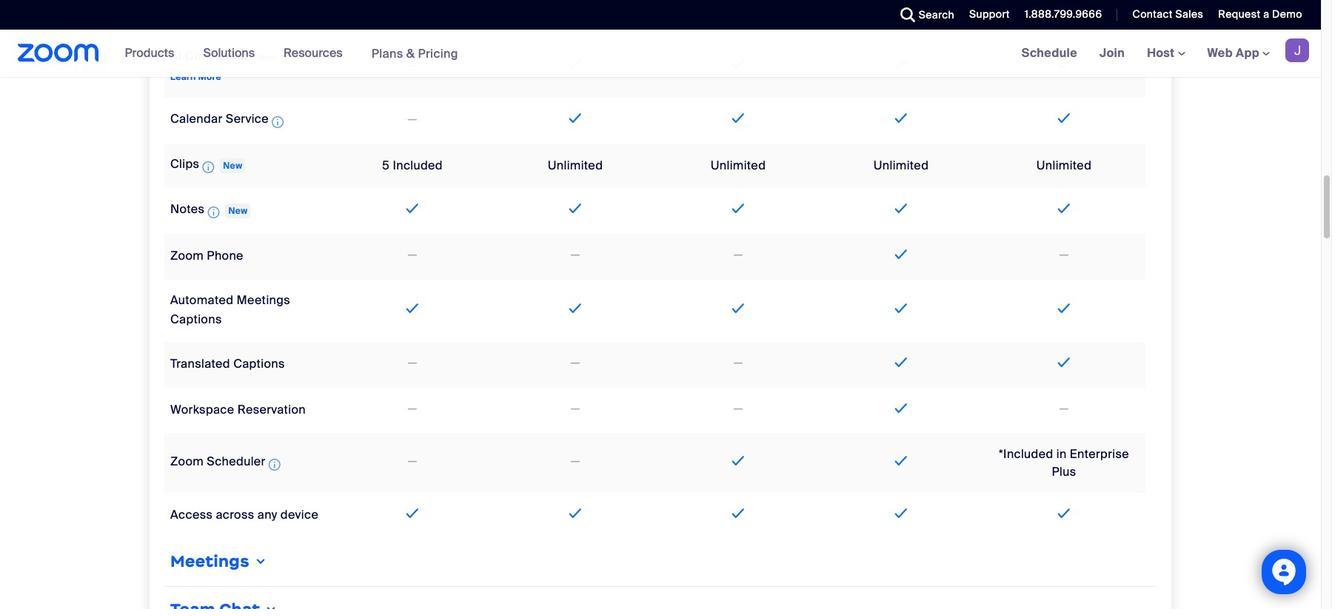 Task type: describe. For each thing, give the bounding box(es) containing it.
calendar service
[[170, 111, 269, 127]]

host
[[1147, 45, 1178, 61]]

zoom phone
[[170, 248, 244, 264]]

4 unlimited from the left
[[1037, 158, 1092, 173]]

web app button
[[1207, 45, 1270, 61]]

plans & pricing
[[371, 46, 458, 61]]

right image
[[253, 556, 268, 568]]

search button
[[889, 0, 958, 30]]

meetings inside cell
[[170, 552, 249, 572]]

access across any device
[[170, 507, 319, 523]]

support
[[969, 7, 1010, 21]]

solutions button
[[203, 30, 261, 77]]

1 unlimited from the left
[[548, 158, 603, 173]]

&
[[406, 46, 415, 61]]

captions inside automated meetings captions
[[170, 312, 222, 327]]

1.888.799.9666
[[1025, 7, 1102, 21]]

schedule
[[1022, 45, 1077, 61]]

search
[[919, 8, 955, 21]]

zoom scheduler image
[[269, 456, 280, 474]]

3 unlimited from the left
[[874, 158, 929, 173]]

notes
[[170, 202, 205, 217]]

request
[[1218, 7, 1261, 21]]

learn more link
[[170, 71, 221, 83]]

schedule link
[[1011, 30, 1089, 77]]

clips
[[170, 156, 199, 172]]

request a demo
[[1218, 7, 1303, 21]]

ai
[[170, 48, 182, 64]]

enterprise
[[1070, 447, 1129, 462]]

a
[[1263, 7, 1270, 21]]

notes image
[[208, 203, 219, 221]]

learn
[[170, 71, 196, 83]]

demo
[[1272, 7, 1303, 21]]

calendar
[[170, 111, 223, 127]]

web
[[1207, 45, 1233, 61]]

access
[[170, 507, 213, 523]]

profile picture image
[[1286, 39, 1309, 62]]

product information navigation
[[114, 30, 469, 78]]

any
[[258, 507, 277, 523]]

2 unlimited from the left
[[711, 158, 766, 173]]

translated
[[170, 356, 230, 372]]

zoom for zoom scheduler
[[170, 454, 204, 470]]

meetings inside automated meetings captions
[[237, 292, 290, 308]]

automated meetings captions
[[170, 292, 290, 327]]

meetings cell
[[164, 545, 1157, 581]]

banner containing products
[[0, 30, 1321, 78]]

zoom scheduler
[[170, 454, 266, 470]]

*included
[[999, 447, 1053, 462]]

zoom scheduler application
[[170, 454, 283, 474]]

join link
[[1089, 30, 1136, 77]]

more
[[198, 71, 221, 83]]



Task type: locate. For each thing, give the bounding box(es) containing it.
device
[[281, 507, 319, 523]]

not included image
[[568, 247, 583, 265], [405, 355, 420, 373], [731, 355, 745, 373]]

1 vertical spatial zoom
[[170, 454, 204, 470]]

5 included
[[382, 158, 443, 173]]

in
[[1057, 447, 1067, 462]]

zoom for zoom phone
[[170, 248, 204, 264]]

reservation
[[237, 402, 306, 418]]

unlimited
[[548, 158, 603, 173], [711, 158, 766, 173], [874, 158, 929, 173], [1037, 158, 1092, 173]]

ai companion learn more
[[170, 48, 252, 83]]

host button
[[1147, 45, 1185, 61]]

*included in enterprise plus
[[999, 447, 1129, 480]]

solutions
[[203, 45, 255, 61]]

meetings
[[237, 292, 290, 308], [170, 552, 249, 572]]

workspace reservation
[[170, 402, 306, 418]]

1.888.799.9666 button
[[1014, 0, 1106, 30], [1025, 7, 1102, 21]]

companion
[[185, 48, 252, 64]]

0 horizontal spatial not included image
[[405, 355, 420, 373]]

products button
[[125, 30, 181, 77]]

resources
[[284, 45, 343, 61]]

automated
[[170, 292, 234, 308]]

right image
[[264, 604, 279, 609]]

2 zoom from the top
[[170, 454, 204, 470]]

included image
[[729, 56, 748, 74], [891, 56, 911, 74], [566, 110, 585, 128], [1054, 110, 1074, 128], [566, 200, 585, 218], [1054, 200, 1074, 218], [403, 300, 422, 318], [566, 300, 585, 318], [891, 300, 911, 318], [891, 354, 911, 372], [1054, 354, 1074, 372], [403, 505, 422, 523], [891, 505, 911, 523]]

plans
[[371, 46, 403, 61]]

service
[[226, 111, 269, 127]]

banner
[[0, 30, 1321, 78]]

products
[[125, 45, 174, 61]]

sales
[[1176, 7, 1204, 21]]

1 horizontal spatial captions
[[233, 356, 285, 372]]

contact sales
[[1133, 7, 1204, 21]]

app
[[1236, 45, 1260, 61]]

meetings down access
[[170, 552, 249, 572]]

calendar service image
[[272, 113, 284, 131]]

contact sales link
[[1121, 0, 1207, 30], [1133, 7, 1204, 21]]

0 horizontal spatial captions
[[170, 312, 222, 327]]

join
[[1100, 45, 1125, 61]]

meetings down phone
[[237, 292, 290, 308]]

clips image
[[202, 158, 214, 176]]

included image
[[891, 2, 911, 19], [1054, 2, 1074, 19], [566, 56, 585, 74], [1054, 56, 1074, 74], [729, 110, 748, 128], [891, 110, 911, 128], [403, 200, 422, 218], [729, 200, 748, 218], [891, 200, 911, 218], [891, 246, 911, 264], [729, 300, 748, 318], [1054, 300, 1074, 318], [891, 400, 911, 418], [729, 452, 748, 470], [891, 452, 911, 470], [566, 505, 585, 523], [729, 505, 748, 523], [1054, 505, 1074, 523]]

zoom logo image
[[18, 44, 99, 62]]

workspace
[[170, 402, 234, 418]]

resources button
[[284, 30, 349, 77]]

web app
[[1207, 45, 1260, 61]]

1 vertical spatial meetings
[[170, 552, 249, 572]]

meetings navigation
[[1011, 30, 1321, 78]]

1 zoom from the top
[[170, 248, 204, 264]]

clips application
[[170, 156, 245, 176]]

request a demo link
[[1207, 0, 1321, 30], [1218, 7, 1303, 21]]

captions up reservation
[[233, 356, 285, 372]]

pricing
[[418, 46, 458, 61]]

scheduler
[[207, 454, 266, 470]]

captions
[[170, 312, 222, 327], [233, 356, 285, 372]]

1 vertical spatial captions
[[233, 356, 285, 372]]

zoom
[[170, 248, 204, 264], [170, 454, 204, 470]]

not included image
[[405, 111, 420, 129], [405, 247, 420, 265], [731, 247, 745, 265], [1057, 247, 1071, 265], [568, 355, 583, 373], [405, 401, 420, 419], [568, 401, 583, 419], [731, 401, 745, 419], [1057, 401, 1071, 419], [405, 454, 420, 471], [568, 454, 583, 471]]

2 horizontal spatial not included image
[[731, 355, 745, 373]]

0 vertical spatial meetings
[[237, 292, 290, 308]]

plus
[[1052, 464, 1076, 480]]

1 horizontal spatial not included image
[[568, 247, 583, 265]]

zoom inside application
[[170, 454, 204, 470]]

5
[[382, 158, 390, 173]]

support link
[[958, 0, 1014, 30], [969, 7, 1010, 21]]

captions down automated
[[170, 312, 222, 327]]

calendar service application
[[170, 111, 287, 131]]

phone
[[207, 248, 244, 264]]

zoom left phone
[[170, 248, 204, 264]]

translated captions
[[170, 356, 285, 372]]

across
[[216, 507, 254, 523]]

cell
[[164, 0, 331, 29], [331, 0, 494, 30], [494, 0, 657, 30], [657, 0, 820, 30], [164, 593, 1157, 609]]

contact
[[1133, 7, 1173, 21]]

0 vertical spatial zoom
[[170, 248, 204, 264]]

notes application
[[170, 202, 251, 221]]

zoom left scheduler
[[170, 454, 204, 470]]

included
[[393, 158, 443, 173]]

0 vertical spatial captions
[[170, 312, 222, 327]]

plans & pricing link
[[371, 46, 458, 61], [371, 46, 458, 61]]



Task type: vqa. For each thing, say whether or not it's contained in the screenshot.
1st right icon
no



